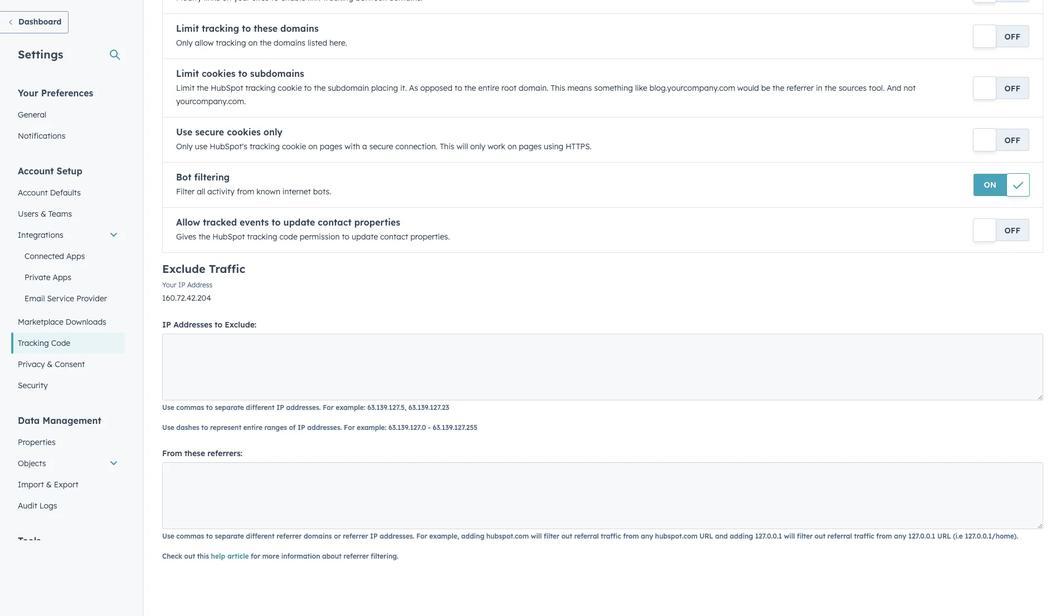 Task type: describe. For each thing, give the bounding box(es) containing it.
it.
[[401, 83, 407, 93]]

& for teams
[[41, 209, 46, 219]]

cookie for only
[[282, 142, 306, 152]]

data
[[18, 416, 40, 427]]

account defaults
[[18, 188, 81, 198]]

activity
[[208, 187, 235, 197]]

apps for connected apps
[[66, 252, 85, 262]]

to up code on the left top of the page
[[272, 217, 281, 228]]

2 horizontal spatial will
[[785, 533, 796, 541]]

account for account setup
[[18, 166, 54, 177]]

entire inside limit cookies to subdomains limit the hubspot tracking cookie to the subdomain placing it. as opposed to the entire root domain. this means something like blog.yourcompany.com would be the referrer in the sources tool. and not yourcompany.com.
[[479, 83, 500, 93]]

limit tracking to these domains only allow tracking on the domains listed here.
[[176, 23, 347, 48]]

from
[[162, 449, 182, 459]]

marketplace downloads link
[[11, 312, 125, 333]]

2 traffic from the left
[[855, 533, 875, 541]]

subdomain
[[328, 83, 369, 93]]

to right permission at top left
[[342, 232, 350, 242]]

these inside limit tracking to these domains only allow tracking on the domains listed here.
[[254, 23, 278, 34]]

1 horizontal spatial on
[[309, 142, 318, 152]]

ip up ranges
[[277, 404, 284, 412]]

account for account defaults
[[18, 188, 48, 198]]

not
[[904, 83, 916, 93]]

cookies inside limit cookies to subdomains limit the hubspot tracking cookie to the subdomain placing it. as opposed to the entire root domain. this means something like blog.yourcompany.com would be the referrer in the sources tool. and not yourcompany.com.
[[202, 68, 236, 79]]

separate for referrers:
[[215, 533, 244, 541]]

ip left addresses at the bottom of the page
[[162, 320, 171, 330]]

be
[[762, 83, 771, 93]]

logs
[[40, 501, 57, 511]]

properties
[[355, 217, 401, 228]]

would
[[738, 83, 760, 93]]

2 horizontal spatial from
[[877, 533, 893, 541]]

63.139.127.0
[[389, 424, 426, 432]]

general link
[[11, 104, 125, 125]]

cookie for subdomains
[[278, 83, 302, 93]]

1 vertical spatial only
[[471, 142, 486, 152]]

1 pages from the left
[[320, 142, 343, 152]]

connected apps link
[[11, 246, 125, 267]]

and
[[716, 533, 728, 541]]

and
[[888, 83, 902, 93]]

for
[[251, 553, 261, 561]]

referrer inside limit cookies to subdomains limit the hubspot tracking cookie to the subdomain placing it. as opposed to the entire root domain. this means something like blog.yourcompany.com would be the referrer in the sources tool. and not yourcompany.com.
[[787, 83, 814, 93]]

0 horizontal spatial your
[[18, 88, 38, 99]]

import
[[18, 480, 44, 490]]

use commas to separate different ip addresses. for example: 63.139.127.5, 63.139.127.23
[[162, 404, 450, 412]]

tracking inside allow tracked events to update contact properties gives the hubspot tracking code permission to update contact properties.
[[247, 232, 277, 242]]

of
[[289, 424, 296, 432]]

tracking for only
[[250, 142, 280, 152]]

1 vertical spatial update
[[352, 232, 378, 242]]

use for use commas to separate different referrer domains or referrer ip addresses. for example, adding hubspot.com will filter out referral traffic from any hubspot.com url and adding 127.0.0.1 will filter out referral traffic from any 127.0.0.1 url (i.e 127.0.0.1/home).
[[162, 533, 174, 541]]

private apps link
[[11, 267, 125, 288]]

off for limit tracking to these domains
[[1005, 32, 1021, 42]]

allow
[[176, 217, 200, 228]]

a
[[363, 142, 367, 152]]

to up represent
[[206, 404, 213, 412]]

hubspot inside allow tracked events to update contact properties gives the hubspot tracking code permission to update contact properties.
[[213, 232, 245, 242]]

information
[[281, 553, 320, 561]]

dashboard link
[[0, 11, 69, 33]]

placing
[[371, 83, 398, 93]]

1 vertical spatial domains
[[274, 38, 306, 48]]

use for use dashes to represent entire ranges of ip addresses. for example: 63.139.127.0 - 63.139.127.255
[[162, 424, 174, 432]]

1 vertical spatial secure
[[370, 142, 394, 152]]

on
[[985, 180, 997, 190]]

tracked
[[203, 217, 237, 228]]

1 horizontal spatial from
[[624, 533, 639, 541]]

account setup element
[[11, 165, 125, 397]]

integrations
[[18, 230, 63, 240]]

email service provider link
[[11, 288, 125, 310]]

ip up the filtering.
[[370, 533, 378, 541]]

code
[[280, 232, 298, 242]]

root
[[502, 83, 517, 93]]

represent
[[210, 424, 242, 432]]

0 vertical spatial addresses.
[[286, 404, 321, 412]]

allow tracked events to update contact properties gives the hubspot tracking code permission to update contact properties.
[[176, 217, 450, 242]]

From these referrers: text field
[[162, 463, 1044, 530]]

this
[[197, 553, 209, 561]]

& for export
[[46, 480, 52, 490]]

2 horizontal spatial out
[[815, 533, 826, 541]]

referrer up check out this help article for more information about referrer filtering.
[[277, 533, 302, 541]]

opposed
[[421, 83, 453, 93]]

addresses
[[174, 320, 213, 330]]

cookies inside use secure cookies only only use hubspot's tracking cookie on pages with a secure connection. this will only work on pages using https.
[[227, 127, 261, 138]]

data management element
[[11, 415, 125, 517]]

to left exclude:
[[215, 320, 223, 330]]

0 vertical spatial domains
[[281, 23, 319, 34]]

tracking for these
[[216, 38, 246, 48]]

referrer right about
[[344, 553, 369, 561]]

the inside allow tracked events to update contact properties gives the hubspot tracking code permission to update contact properties.
[[199, 232, 210, 242]]

sources
[[839, 83, 867, 93]]

63.139.127.23
[[409, 404, 450, 412]]

1 traffic from the left
[[601, 533, 622, 541]]

-
[[428, 424, 431, 432]]

all
[[197, 187, 205, 197]]

notifications link
[[11, 125, 125, 147]]

2 horizontal spatial on
[[508, 142, 517, 152]]

160.72.42.204
[[162, 293, 211, 303]]

ip inside exclude traffic your ip address 160.72.42.204
[[178, 281, 186, 289]]

3 limit from the top
[[176, 83, 195, 93]]

2 filter from the left
[[798, 533, 813, 541]]

gives
[[176, 232, 196, 242]]

from these referrers:
[[162, 449, 243, 459]]

events
[[240, 217, 269, 228]]

check out this help article for more information about referrer filtering.
[[162, 553, 399, 561]]

downloads
[[66, 317, 106, 327]]

import & export
[[18, 480, 78, 490]]

connection.
[[396, 142, 438, 152]]

2 hubspot.com from the left
[[656, 533, 698, 541]]

code
[[51, 339, 70, 349]]

1 filter from the left
[[544, 533, 560, 541]]

or
[[334, 533, 341, 541]]

management
[[42, 416, 101, 427]]

limit for limit tracking to these domains
[[176, 23, 199, 34]]

2 vertical spatial addresses.
[[380, 533, 415, 541]]

the right opposed
[[465, 83, 477, 93]]

bot filtering filter all activity from known internet bots.
[[176, 172, 331, 197]]

1 adding from the left
[[462, 533, 485, 541]]

known
[[257, 187, 281, 197]]

hubspot inside limit cookies to subdomains limit the hubspot tracking cookie to the subdomain placing it. as opposed to the entire root domain. this means something like blog.yourcompany.com would be the referrer in the sources tool. and not yourcompany.com.
[[211, 83, 243, 93]]

IP Addresses to Exclude: text field
[[162, 334, 1044, 401]]

means
[[568, 83, 592, 93]]

2 127.0.0.1 from the left
[[909, 533, 936, 541]]

1 referral from the left
[[575, 533, 599, 541]]

consent
[[55, 360, 85, 370]]

preferences
[[41, 88, 93, 99]]

2 any from the left
[[895, 533, 907, 541]]

only inside limit tracking to these domains only allow tracking on the domains listed here.
[[176, 38, 193, 48]]

private
[[25, 273, 51, 283]]

the right be
[[773, 83, 785, 93]]

export
[[54, 480, 78, 490]]

exclude:
[[225, 320, 257, 330]]

subdomains
[[250, 68, 304, 79]]

permission
[[300, 232, 340, 242]]

63.139.127.5,
[[368, 404, 407, 412]]

0 vertical spatial for
[[323, 404, 334, 412]]

something
[[595, 83, 633, 93]]

filtering
[[194, 172, 230, 183]]

email service provider
[[25, 294, 107, 304]]

the left subdomain
[[314, 83, 326, 93]]

security
[[18, 381, 48, 391]]

defaults
[[50, 188, 81, 198]]

exclude traffic your ip address 160.72.42.204
[[162, 262, 246, 303]]

filter
[[176, 187, 195, 197]]

security link
[[11, 375, 125, 397]]

marketplace
[[18, 317, 63, 327]]

like
[[636, 83, 648, 93]]

ranges
[[265, 424, 287, 432]]



Task type: vqa. For each thing, say whether or not it's contained in the screenshot.
to within the 'Limit tracking to these domains Only allow tracking on the domains listed here.'
yes



Task type: locate. For each thing, give the bounding box(es) containing it.
0 horizontal spatial this
[[440, 142, 455, 152]]

domains up listed
[[281, 23, 319, 34]]

1 horizontal spatial traffic
[[855, 533, 875, 541]]

0 vertical spatial account
[[18, 166, 54, 177]]

1 vertical spatial example:
[[357, 424, 387, 432]]

to inside limit tracking to these domains only allow tracking on the domains listed here.
[[242, 23, 251, 34]]

the up subdomains
[[260, 38, 272, 48]]

0 horizontal spatial pages
[[320, 142, 343, 152]]

1 url from the left
[[700, 533, 714, 541]]

tracking
[[18, 339, 49, 349]]

hubspot up yourcompany.com.
[[211, 83, 243, 93]]

url
[[700, 533, 714, 541], [938, 533, 952, 541]]

0 vertical spatial cookie
[[278, 83, 302, 93]]

0 horizontal spatial only
[[264, 127, 283, 138]]

https.
[[566, 142, 592, 152]]

0 horizontal spatial these
[[185, 449, 205, 459]]

1 vertical spatial for
[[344, 424, 355, 432]]

0 horizontal spatial contact
[[318, 217, 352, 228]]

adding right example, on the bottom left of page
[[462, 533, 485, 541]]

to up this
[[206, 533, 213, 541]]

off for limit cookies to subdomains
[[1005, 84, 1021, 94]]

0 horizontal spatial hubspot.com
[[487, 533, 529, 541]]

2 url from the left
[[938, 533, 952, 541]]

& inside data management element
[[46, 480, 52, 490]]

tracking inside limit cookies to subdomains limit the hubspot tracking cookie to the subdomain placing it. as opposed to the entire root domain. this means something like blog.yourcompany.com would be the referrer in the sources tool. and not yourcompany.com.
[[246, 83, 276, 93]]

private apps
[[25, 273, 71, 283]]

1 vertical spatial contact
[[380, 232, 409, 242]]

limit inside limit tracking to these domains only allow tracking on the domains listed here.
[[176, 23, 199, 34]]

0 vertical spatial only
[[264, 127, 283, 138]]

notifications
[[18, 131, 65, 141]]

2 commas from the top
[[176, 533, 204, 541]]

referrer left in
[[787, 83, 814, 93]]

this right connection.
[[440, 142, 455, 152]]

2 vertical spatial domains
[[304, 533, 332, 541]]

your preferences
[[18, 88, 93, 99]]

1 vertical spatial limit
[[176, 68, 199, 79]]

0 horizontal spatial from
[[237, 187, 255, 197]]

referrers:
[[208, 449, 243, 459]]

provider
[[76, 294, 107, 304]]

1 hubspot.com from the left
[[487, 533, 529, 541]]

1 vertical spatial entire
[[243, 424, 263, 432]]

example:
[[336, 404, 366, 412], [357, 424, 387, 432]]

cookies up yourcompany.com.
[[202, 68, 236, 79]]

use
[[176, 127, 193, 138], [162, 404, 174, 412], [162, 424, 174, 432], [162, 533, 174, 541]]

addresses. up the filtering.
[[380, 533, 415, 541]]

pages left using
[[519, 142, 542, 152]]

this left "means"
[[551, 83, 566, 93]]

off for use secure cookies only
[[1005, 136, 1021, 146]]

0 horizontal spatial on
[[248, 38, 258, 48]]

commas for these
[[176, 533, 204, 541]]

2 separate from the top
[[215, 533, 244, 541]]

using
[[544, 142, 564, 152]]

users
[[18, 209, 38, 219]]

0 vertical spatial cookies
[[202, 68, 236, 79]]

ip right of
[[298, 424, 306, 432]]

for down use commas to separate different ip addresses. for example: 63.139.127.5, 63.139.127.23
[[344, 424, 355, 432]]

privacy & consent link
[[11, 354, 125, 375]]

1 vertical spatial commas
[[176, 533, 204, 541]]

1 vertical spatial cookies
[[227, 127, 261, 138]]

use for use secure cookies only only use hubspot's tracking cookie on pages with a secure connection. this will only work on pages using https.
[[176, 127, 193, 138]]

traffic
[[209, 262, 246, 276]]

apps up service on the top
[[53, 273, 71, 283]]

127.0.0.1 left (i.e
[[909, 533, 936, 541]]

separate up help article link at the left of page
[[215, 533, 244, 541]]

1 limit from the top
[[176, 23, 199, 34]]

2 account from the top
[[18, 188, 48, 198]]

only
[[176, 38, 193, 48], [176, 142, 193, 152]]

the right gives
[[199, 232, 210, 242]]

allow
[[195, 38, 214, 48]]

domains
[[281, 23, 319, 34], [274, 38, 306, 48], [304, 533, 332, 541]]

limit down allow
[[176, 68, 199, 79]]

to left subdomains
[[238, 68, 248, 79]]

1 vertical spatial this
[[440, 142, 455, 152]]

0 vertical spatial limit
[[176, 23, 199, 34]]

domains left or
[[304, 533, 332, 541]]

1 separate from the top
[[215, 404, 244, 412]]

limit for limit cookies to subdomains
[[176, 68, 199, 79]]

different up for
[[246, 533, 275, 541]]

limit up allow
[[176, 23, 199, 34]]

help article link
[[211, 553, 249, 561]]

audit logs link
[[11, 496, 125, 517]]

for left example, on the bottom left of page
[[417, 533, 428, 541]]

work
[[488, 142, 506, 152]]

ip up 160.72.42.204
[[178, 281, 186, 289]]

1 vertical spatial &
[[47, 360, 53, 370]]

update
[[284, 217, 315, 228], [352, 232, 378, 242]]

& right the users
[[41, 209, 46, 219]]

here.
[[330, 38, 347, 48]]

1 only from the top
[[176, 38, 193, 48]]

cookie inside use secure cookies only only use hubspot's tracking cookie on pages with a secure connection. this will only work on pages using https.
[[282, 142, 306, 152]]

tracking for subdomains
[[246, 83, 276, 93]]

this inside use secure cookies only only use hubspot's tracking cookie on pages with a secure connection. this will only work on pages using https.
[[440, 142, 455, 152]]

1 vertical spatial addresses.
[[307, 424, 342, 432]]

filtering.
[[371, 553, 399, 561]]

blog.yourcompany.com
[[650, 83, 736, 93]]

0 horizontal spatial 127.0.0.1
[[756, 533, 783, 541]]

secure up use
[[195, 127, 224, 138]]

the right in
[[825, 83, 837, 93]]

apps inside connected apps link
[[66, 252, 85, 262]]

use commas to separate different referrer domains or referrer ip addresses. for example, adding hubspot.com will filter out referral traffic from any hubspot.com url and adding 127.0.0.1 will filter out referral traffic from any 127.0.0.1 url (i.e 127.0.0.1/home).
[[162, 533, 1019, 541]]

url left and
[[700, 533, 714, 541]]

this
[[551, 83, 566, 93], [440, 142, 455, 152]]

about
[[322, 553, 342, 561]]

hubspot down tracked
[[213, 232, 245, 242]]

2 limit from the top
[[176, 68, 199, 79]]

secure right a
[[370, 142, 394, 152]]

your inside exclude traffic your ip address 160.72.42.204
[[162, 281, 177, 289]]

limit cookies to subdomains limit the hubspot tracking cookie to the subdomain placing it. as opposed to the entire root domain. this means something like blog.yourcompany.com would be the referrer in the sources tool. and not yourcompany.com.
[[176, 68, 916, 107]]

use down yourcompany.com.
[[176, 127, 193, 138]]

entire
[[479, 83, 500, 93], [243, 424, 263, 432]]

1 different from the top
[[246, 404, 275, 412]]

1 account from the top
[[18, 166, 54, 177]]

tracking right allow
[[216, 38, 246, 48]]

2 different from the top
[[246, 533, 275, 541]]

referrer right or
[[343, 533, 368, 541]]

import & export link
[[11, 475, 125, 496]]

0 horizontal spatial traffic
[[601, 533, 622, 541]]

1 horizontal spatial 127.0.0.1
[[909, 533, 936, 541]]

dashboard
[[18, 17, 62, 27]]

use up from
[[162, 404, 174, 412]]

these right from
[[185, 449, 205, 459]]

0 vertical spatial update
[[284, 217, 315, 228]]

separate up represent
[[215, 404, 244, 412]]

0 horizontal spatial update
[[284, 217, 315, 228]]

0 vertical spatial contact
[[318, 217, 352, 228]]

only left work
[[471, 142, 486, 152]]

entire left ranges
[[243, 424, 263, 432]]

1 commas from the top
[[176, 404, 204, 412]]

0 vertical spatial entire
[[479, 83, 500, 93]]

to down subdomains
[[304, 83, 312, 93]]

the inside limit tracking to these domains only allow tracking on the domains listed here.
[[260, 38, 272, 48]]

1 horizontal spatial referral
[[828, 533, 853, 541]]

1 horizontal spatial for
[[344, 424, 355, 432]]

will inside use secure cookies only only use hubspot's tracking cookie on pages with a secure connection. this will only work on pages using https.
[[457, 142, 468, 152]]

properties
[[18, 438, 56, 448]]

properties.
[[411, 232, 450, 242]]

use secure cookies only only use hubspot's tracking cookie on pages with a secure connection. this will only work on pages using https.
[[176, 127, 592, 152]]

1 horizontal spatial pages
[[519, 142, 542, 152]]

with
[[345, 142, 360, 152]]

on up subdomains
[[248, 38, 258, 48]]

traffic
[[601, 533, 622, 541], [855, 533, 875, 541]]

example: down 63.139.127.5,
[[357, 424, 387, 432]]

users & teams link
[[11, 204, 125, 225]]

2 off from the top
[[1005, 84, 1021, 94]]

0 vertical spatial commas
[[176, 404, 204, 412]]

addresses. down use commas to separate different ip addresses. for example: 63.139.127.5, 63.139.127.23
[[307, 424, 342, 432]]

0 horizontal spatial for
[[323, 404, 334, 412]]

& left export
[[46, 480, 52, 490]]

1 horizontal spatial adding
[[730, 533, 754, 541]]

0 horizontal spatial referral
[[575, 533, 599, 541]]

cookie inside limit cookies to subdomains limit the hubspot tracking cookie to the subdomain placing it. as opposed to the entire root domain. this means something like blog.yourcompany.com would be the referrer in the sources tool. and not yourcompany.com.
[[278, 83, 302, 93]]

1 horizontal spatial url
[[938, 533, 952, 541]]

for up use dashes to represent entire ranges of ip addresses. for example: 63.139.127.0 - 63.139.127.255
[[323, 404, 334, 412]]

to right dashes
[[201, 424, 208, 432]]

2 vertical spatial for
[[417, 533, 428, 541]]

account defaults link
[[11, 182, 125, 204]]

service
[[47, 294, 74, 304]]

1 horizontal spatial any
[[895, 533, 907, 541]]

0 horizontal spatial out
[[184, 553, 195, 561]]

1 horizontal spatial secure
[[370, 142, 394, 152]]

cookie down subdomains
[[278, 83, 302, 93]]

in
[[817, 83, 823, 93]]

2 horizontal spatial for
[[417, 533, 428, 541]]

tracking down the events
[[247, 232, 277, 242]]

0 horizontal spatial secure
[[195, 127, 224, 138]]

internet
[[283, 187, 311, 197]]

hubspot.com
[[487, 533, 529, 541], [656, 533, 698, 541]]

127.0.0.1 right and
[[756, 533, 783, 541]]

ip addresses to exclude:
[[162, 320, 257, 330]]

0 vertical spatial hubspot
[[211, 83, 243, 93]]

filter
[[544, 533, 560, 541], [798, 533, 813, 541]]

0 horizontal spatial any
[[641, 533, 654, 541]]

limit up yourcompany.com.
[[176, 83, 195, 93]]

off for allow tracked events to update contact properties
[[1005, 226, 1021, 236]]

1 vertical spatial apps
[[53, 273, 71, 283]]

contact down 'properties'
[[380, 232, 409, 242]]

account up the users
[[18, 188, 48, 198]]

update down 'properties'
[[352, 232, 378, 242]]

your down the exclude on the left top of page
[[162, 281, 177, 289]]

on
[[248, 38, 258, 48], [309, 142, 318, 152], [508, 142, 517, 152]]

these up subdomains
[[254, 23, 278, 34]]

only up bot filtering filter all activity from known internet bots.
[[264, 127, 283, 138]]

update up code on the left top of the page
[[284, 217, 315, 228]]

1 vertical spatial separate
[[215, 533, 244, 541]]

1 127.0.0.1 from the left
[[756, 533, 783, 541]]

check
[[162, 553, 182, 561]]

use up the check
[[162, 533, 174, 541]]

only left use
[[176, 142, 193, 152]]

article
[[228, 553, 249, 561]]

& inside "link"
[[47, 360, 53, 370]]

0 vertical spatial example:
[[336, 404, 366, 412]]

adding
[[462, 533, 485, 541], [730, 533, 754, 541]]

commas up dashes
[[176, 404, 204, 412]]

1 horizontal spatial your
[[162, 281, 177, 289]]

dashes
[[176, 424, 200, 432]]

0 vertical spatial apps
[[66, 252, 85, 262]]

pages
[[320, 142, 343, 152], [519, 142, 542, 152]]

entire left root
[[479, 83, 500, 93]]

use inside use secure cookies only only use hubspot's tracking cookie on pages with a secure connection. this will only work on pages using https.
[[176, 127, 193, 138]]

0 vertical spatial these
[[254, 23, 278, 34]]

on right work
[[508, 142, 517, 152]]

account up account defaults
[[18, 166, 54, 177]]

adding right and
[[730, 533, 754, 541]]

63.139.127.255
[[433, 424, 478, 432]]

& right privacy
[[47, 360, 53, 370]]

cookie up internet
[[282, 142, 306, 152]]

4 off from the top
[[1005, 226, 1021, 236]]

hubspot's
[[210, 142, 248, 152]]

1 vertical spatial these
[[185, 449, 205, 459]]

1 vertical spatial only
[[176, 142, 193, 152]]

0 horizontal spatial will
[[457, 142, 468, 152]]

0 vertical spatial different
[[246, 404, 275, 412]]

the up yourcompany.com.
[[197, 83, 209, 93]]

different up ranges
[[246, 404, 275, 412]]

privacy
[[18, 360, 45, 370]]

to right opposed
[[455, 83, 463, 93]]

1 vertical spatial your
[[162, 281, 177, 289]]

0 horizontal spatial filter
[[544, 533, 560, 541]]

commas up this
[[176, 533, 204, 541]]

this inside limit cookies to subdomains limit the hubspot tracking cookie to the subdomain placing it. as opposed to the entire root domain. this means something like blog.yourcompany.com would be the referrer in the sources tool. and not yourcompany.com.
[[551, 83, 566, 93]]

as
[[409, 83, 418, 93]]

0 vertical spatial this
[[551, 83, 566, 93]]

to up subdomains
[[242, 23, 251, 34]]

will
[[457, 142, 468, 152], [531, 533, 542, 541], [785, 533, 796, 541]]

use left dashes
[[162, 424, 174, 432]]

on inside limit tracking to these domains only allow tracking on the domains listed here.
[[248, 38, 258, 48]]

1 horizontal spatial hubspot.com
[[656, 533, 698, 541]]

127.0.0.1/home).
[[966, 533, 1019, 541]]

your up general
[[18, 88, 38, 99]]

apps down integrations button
[[66, 252, 85, 262]]

1 vertical spatial cookie
[[282, 142, 306, 152]]

(i.e
[[954, 533, 964, 541]]

1 horizontal spatial filter
[[798, 533, 813, 541]]

apps for private apps
[[53, 273, 71, 283]]

domains left listed
[[274, 38, 306, 48]]

0 horizontal spatial adding
[[462, 533, 485, 541]]

1 horizontal spatial will
[[531, 533, 542, 541]]

127.0.0.1
[[756, 533, 783, 541], [909, 533, 936, 541]]

1 any from the left
[[641, 533, 654, 541]]

tracking right hubspot's
[[250, 142, 280, 152]]

1 horizontal spatial these
[[254, 23, 278, 34]]

settings
[[18, 47, 63, 61]]

1 horizontal spatial contact
[[380, 232, 409, 242]]

1 vertical spatial hubspot
[[213, 232, 245, 242]]

only inside use secure cookies only only use hubspot's tracking cookie on pages with a secure connection. this will only work on pages using https.
[[176, 142, 193, 152]]

tracking code
[[18, 339, 70, 349]]

bots.
[[313, 187, 331, 197]]

cookies up hubspot's
[[227, 127, 261, 138]]

1 vertical spatial account
[[18, 188, 48, 198]]

bot
[[176, 172, 192, 183]]

tracking
[[202, 23, 239, 34], [216, 38, 246, 48], [246, 83, 276, 93], [250, 142, 280, 152], [247, 232, 277, 242]]

addresses. up of
[[286, 404, 321, 412]]

different for ip addresses to exclude:
[[246, 404, 275, 412]]

commas for addresses
[[176, 404, 204, 412]]

your preferences element
[[11, 87, 125, 147]]

listed
[[308, 38, 327, 48]]

contact up permission at top left
[[318, 217, 352, 228]]

3 off from the top
[[1005, 136, 1021, 146]]

properties link
[[11, 432, 125, 453]]

on left the with
[[309, 142, 318, 152]]

1 vertical spatial different
[[246, 533, 275, 541]]

use for use commas to separate different ip addresses. for example: 63.139.127.5, 63.139.127.23
[[162, 404, 174, 412]]

1 off from the top
[[1005, 32, 1021, 42]]

0 vertical spatial secure
[[195, 127, 224, 138]]

from inside bot filtering filter all activity from known internet bots.
[[237, 187, 255, 197]]

out
[[562, 533, 573, 541], [815, 533, 826, 541], [184, 553, 195, 561]]

0 vertical spatial only
[[176, 38, 193, 48]]

help
[[211, 553, 225, 561]]

for
[[323, 404, 334, 412], [344, 424, 355, 432], [417, 533, 428, 541]]

different for from these referrers:
[[246, 533, 275, 541]]

2 vertical spatial limit
[[176, 83, 195, 93]]

2 only from the top
[[176, 142, 193, 152]]

example: left 63.139.127.5,
[[336, 404, 366, 412]]

& for consent
[[47, 360, 53, 370]]

connected
[[25, 252, 64, 262]]

1 horizontal spatial out
[[562, 533, 573, 541]]

0 horizontal spatial entire
[[243, 424, 263, 432]]

0 vertical spatial separate
[[215, 404, 244, 412]]

audit
[[18, 501, 37, 511]]

2 adding from the left
[[730, 533, 754, 541]]

url left (i.e
[[938, 533, 952, 541]]

0 vertical spatial your
[[18, 88, 38, 99]]

only left allow
[[176, 38, 193, 48]]

1 horizontal spatial entire
[[479, 83, 500, 93]]

0 vertical spatial &
[[41, 209, 46, 219]]

apps inside the private apps 'link'
[[53, 273, 71, 283]]

2 vertical spatial &
[[46, 480, 52, 490]]

tracking inside use secure cookies only only use hubspot's tracking cookie on pages with a secure connection. this will only work on pages using https.
[[250, 142, 280, 152]]

0 horizontal spatial url
[[700, 533, 714, 541]]

tracking up allow
[[202, 23, 239, 34]]

1 horizontal spatial this
[[551, 83, 566, 93]]

2 referral from the left
[[828, 533, 853, 541]]

separate for to
[[215, 404, 244, 412]]

integrations button
[[11, 225, 125, 246]]

2 pages from the left
[[519, 142, 542, 152]]

only
[[264, 127, 283, 138], [471, 142, 486, 152]]

pages left the with
[[320, 142, 343, 152]]

teams
[[48, 209, 72, 219]]

1 horizontal spatial update
[[352, 232, 378, 242]]

audit logs
[[18, 501, 57, 511]]

tracking down subdomains
[[246, 83, 276, 93]]

1 horizontal spatial only
[[471, 142, 486, 152]]



